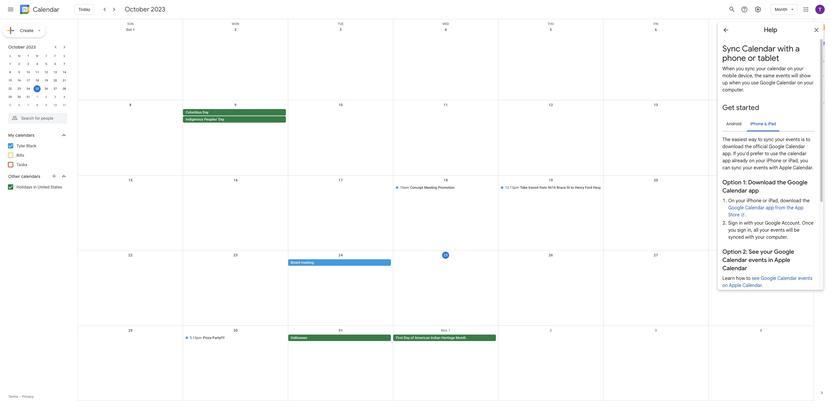 Task type: vqa. For each thing, say whether or not it's contained in the screenshot.


Task type: locate. For each thing, give the bounding box(es) containing it.
12:13pm take transit from 9616 brace st to henry ford hospital
[[505, 186, 607, 190]]

1 horizontal spatial 30
[[234, 329, 238, 333]]

10 inside grid
[[339, 103, 343, 107]]

12 inside 'row group'
[[45, 71, 48, 74]]

holidays in united states
[[16, 185, 62, 190]]

support image
[[742, 6, 749, 13]]

0 horizontal spatial 15
[[8, 79, 12, 82]]

1 vertical spatial 18
[[444, 178, 448, 182]]

11 for october 2023
[[36, 71, 39, 74]]

1 horizontal spatial 15
[[128, 178, 133, 182]]

1 horizontal spatial 25
[[444, 254, 448, 258]]

0 vertical spatial 23
[[17, 87, 21, 90]]

29 for nov 1
[[128, 329, 133, 333]]

0 vertical spatial 7
[[64, 62, 65, 66]]

5 down "thu"
[[550, 28, 552, 32]]

22 inside 'row group'
[[8, 87, 12, 90]]

12
[[45, 71, 48, 74], [549, 103, 553, 107]]

0 horizontal spatial 23
[[17, 87, 21, 90]]

1 down 25, today element
[[36, 95, 38, 99]]

24 up board meeting button
[[339, 254, 343, 258]]

pizza
[[203, 336, 212, 340]]

row group
[[6, 60, 69, 110]]

calendars
[[15, 133, 35, 138], [21, 174, 40, 179]]

0 vertical spatial day
[[203, 110, 209, 114]]

16
[[17, 79, 21, 82], [234, 178, 238, 182]]

0 horizontal spatial 18
[[36, 79, 39, 82]]

0 vertical spatial month
[[775, 7, 788, 12]]

november 9 element
[[43, 102, 50, 109]]

5 down 29 element
[[9, 104, 11, 107]]

promotion
[[438, 186, 455, 190]]

10 inside november 10 element
[[54, 104, 57, 107]]

2 horizontal spatial 6
[[655, 28, 658, 32]]

0 vertical spatial 18
[[36, 79, 39, 82]]

wed
[[443, 22, 450, 26]]

november 4 element
[[61, 94, 68, 101]]

day left the of
[[404, 336, 410, 340]]

month inside first day of american indian heritage month button
[[456, 336, 466, 340]]

23 inside grid
[[17, 87, 21, 90]]

1 vertical spatial 7
[[27, 104, 29, 107]]

12 inside grid
[[549, 103, 553, 107]]

20 inside 'row group'
[[54, 79, 57, 82]]

10 for sun
[[339, 103, 343, 107]]

thu
[[548, 22, 555, 26]]

1 horizontal spatial 12
[[549, 103, 553, 107]]

1 horizontal spatial s
[[63, 54, 65, 58]]

8 for october 2023
[[9, 71, 11, 74]]

19
[[45, 79, 48, 82], [549, 178, 553, 182]]

calendars up in
[[21, 174, 40, 179]]

29 element
[[7, 94, 14, 101]]

0 vertical spatial 25
[[36, 87, 39, 90]]

17 inside 'element'
[[27, 79, 30, 82]]

1 horizontal spatial 29
[[128, 329, 133, 333]]

0 vertical spatial 17
[[27, 79, 30, 82]]

october 2023 up sun at left
[[125, 5, 165, 14]]

1 vertical spatial 20
[[654, 178, 659, 182]]

18 up promotion
[[444, 178, 448, 182]]

my
[[8, 133, 14, 138]]

31 inside 'row group'
[[27, 95, 30, 99]]

15 inside grid
[[128, 178, 133, 182]]

1 vertical spatial 27
[[654, 254, 659, 258]]

24
[[27, 87, 30, 90], [339, 254, 343, 258]]

my calendars list
[[1, 141, 73, 170]]

27 inside grid
[[654, 254, 659, 258]]

transit
[[529, 186, 539, 190]]

1 horizontal spatial 10
[[54, 104, 57, 107]]

1 vertical spatial 2023
[[26, 44, 36, 50]]

27 inside 'row group'
[[54, 87, 57, 90]]

1 horizontal spatial 8
[[36, 104, 38, 107]]

24 inside 24 element
[[27, 87, 30, 90]]

6 for oct 1
[[655, 28, 658, 32]]

1 vertical spatial 6
[[54, 62, 56, 66]]

calendar heading
[[32, 5, 59, 14]]

0 vertical spatial 29
[[8, 95, 12, 99]]

0 horizontal spatial 10
[[27, 71, 30, 74]]

0 vertical spatial 12
[[45, 71, 48, 74]]

17
[[27, 79, 30, 82], [339, 178, 343, 182]]

0 horizontal spatial october 2023
[[8, 44, 36, 50]]

30 inside grid
[[234, 329, 238, 333]]

18 element
[[34, 77, 41, 84]]

24 element
[[25, 85, 32, 92]]

0 horizontal spatial 29
[[8, 95, 12, 99]]

29
[[8, 95, 12, 99], [128, 329, 133, 333]]

s right f
[[63, 54, 65, 58]]

31 inside grid
[[339, 329, 343, 333]]

6
[[655, 28, 658, 32], [54, 62, 56, 66], [18, 104, 20, 107]]

cell
[[78, 109, 183, 123], [183, 109, 288, 123], [394, 109, 499, 123], [499, 109, 604, 123], [709, 109, 814, 123], [78, 184, 183, 192], [183, 184, 288, 192], [709, 184, 814, 192], [78, 260, 183, 267], [183, 260, 288, 267], [394, 260, 499, 267], [499, 260, 604, 267], [709, 260, 814, 267], [78, 335, 183, 342], [499, 335, 604, 342], [709, 335, 814, 342]]

1 vertical spatial 5
[[45, 62, 47, 66]]

18
[[36, 79, 39, 82], [444, 178, 448, 182]]

19 up 9616
[[549, 178, 553, 182]]

w
[[36, 54, 39, 58]]

1 horizontal spatial 19
[[549, 178, 553, 182]]

main drawer image
[[7, 6, 14, 13]]

18 inside grid
[[444, 178, 448, 182]]

7 down 31 element
[[27, 104, 29, 107]]

7
[[64, 62, 65, 66], [27, 104, 29, 107]]

12:13pm
[[505, 186, 519, 190]]

30 inside 'row group'
[[17, 95, 21, 99]]

day up the peoples'
[[203, 110, 209, 114]]

2 horizontal spatial 11
[[444, 103, 448, 107]]

8
[[9, 71, 11, 74], [130, 103, 132, 107], [36, 104, 38, 107]]

0 horizontal spatial 2023
[[26, 44, 36, 50]]

to
[[571, 186, 574, 190]]

0 vertical spatial 26
[[45, 87, 48, 90]]

13 for october 2023
[[54, 71, 57, 74]]

15 inside the october 2023 grid
[[8, 79, 12, 82]]

1 horizontal spatial 24
[[339, 254, 343, 258]]

day for columbus
[[203, 110, 209, 114]]

s
[[9, 54, 11, 58], [63, 54, 65, 58]]

26 inside the october 2023 grid
[[45, 87, 48, 90]]

27
[[54, 87, 57, 90], [654, 254, 659, 258]]

15
[[8, 79, 12, 82], [128, 178, 133, 182]]

october up m in the top left of the page
[[8, 44, 25, 50]]

november 6 element
[[16, 102, 23, 109]]

1 horizontal spatial 7
[[64, 62, 65, 66]]

board
[[291, 261, 300, 265]]

21
[[63, 79, 66, 82], [760, 178, 764, 182]]

10 inside 10 element
[[27, 71, 30, 74]]

month right "settings menu" image
[[775, 7, 788, 12]]

t
[[27, 54, 29, 58], [45, 54, 47, 58]]

cell containing columbus day
[[183, 109, 288, 123]]

26
[[45, 87, 48, 90], [549, 254, 553, 258]]

6 inside "element"
[[18, 104, 20, 107]]

19 down 12 element
[[45, 79, 48, 82]]

6 down f
[[54, 62, 56, 66]]

16 element
[[16, 77, 23, 84]]

13
[[54, 71, 57, 74], [654, 103, 659, 107]]

t left w
[[27, 54, 29, 58]]

1 horizontal spatial 23
[[234, 254, 238, 258]]

1 vertical spatial 19
[[549, 178, 553, 182]]

row containing s
[[6, 52, 69, 60]]

0 vertical spatial 27
[[54, 87, 57, 90]]

3
[[340, 28, 342, 32], [27, 62, 29, 66], [54, 95, 56, 99], [655, 329, 658, 333]]

9
[[18, 71, 20, 74], [235, 103, 237, 107], [45, 104, 47, 107]]

0 horizontal spatial 5
[[9, 104, 11, 107]]

1 vertical spatial 13
[[654, 103, 659, 107]]

1 horizontal spatial 21
[[760, 178, 764, 182]]

31
[[27, 95, 30, 99], [339, 329, 343, 333]]

28
[[63, 87, 66, 90], [760, 254, 764, 258]]

25
[[36, 87, 39, 90], [444, 254, 448, 258]]

1 vertical spatial month
[[456, 336, 466, 340]]

2
[[235, 28, 237, 32], [18, 62, 20, 66], [45, 95, 47, 99], [550, 329, 552, 333]]

2 horizontal spatial 9
[[235, 103, 237, 107]]

31 up halloween button
[[339, 329, 343, 333]]

19 inside grid
[[549, 178, 553, 182]]

0 horizontal spatial 28
[[63, 87, 66, 90]]

month right heritage
[[456, 336, 466, 340]]

day right the peoples'
[[218, 117, 224, 122]]

5 for 1
[[45, 62, 47, 66]]

11
[[36, 71, 39, 74], [444, 103, 448, 107], [63, 104, 66, 107]]

calendars inside dropdown button
[[15, 133, 35, 138]]

grid containing oct 1
[[78, 19, 814, 402]]

of
[[411, 336, 414, 340]]

1 vertical spatial 16
[[234, 178, 238, 182]]

2023
[[151, 5, 165, 14], [26, 44, 36, 50]]

1 horizontal spatial 11
[[63, 104, 66, 107]]

11 inside grid
[[444, 103, 448, 107]]

0 vertical spatial 30
[[17, 95, 21, 99]]

0 vertical spatial calendars
[[15, 133, 35, 138]]

party!!!!
[[213, 336, 225, 340]]

13 element
[[52, 69, 59, 76]]

10 for october 2023
[[27, 71, 30, 74]]

9 inside row
[[45, 104, 47, 107]]

31 down 24 element
[[27, 95, 30, 99]]

tyler
[[16, 144, 25, 148]]

1 vertical spatial 22
[[128, 254, 133, 258]]

0 vertical spatial 5
[[550, 28, 552, 32]]

5 up 12 element
[[45, 62, 47, 66]]

18 inside the october 2023 grid
[[36, 79, 39, 82]]

0 horizontal spatial 12
[[45, 71, 48, 74]]

30
[[17, 95, 21, 99], [234, 329, 238, 333]]

1 vertical spatial 26
[[549, 254, 553, 258]]

first day of american indian heritage month button
[[394, 335, 496, 342]]

row containing oct 1
[[78, 25, 814, 100]]

1 horizontal spatial 16
[[234, 178, 238, 182]]

calendars up tyler black
[[15, 133, 35, 138]]

17 inside grid
[[339, 178, 343, 182]]

settings menu image
[[755, 6, 762, 13]]

oct 1
[[126, 28, 135, 32]]

7 up 14
[[64, 62, 65, 66]]

october
[[125, 5, 150, 14], [8, 44, 25, 50]]

month
[[775, 7, 788, 12], [456, 336, 466, 340]]

1 horizontal spatial 18
[[444, 178, 448, 182]]

10 element
[[25, 69, 32, 76]]

1 horizontal spatial 6
[[54, 62, 56, 66]]

22 inside grid
[[128, 254, 133, 258]]

23 element
[[16, 85, 23, 92]]

1 vertical spatial 31
[[339, 329, 343, 333]]

add other calendars image
[[51, 173, 57, 179]]

None search field
[[0, 111, 73, 124]]

s left m in the top left of the page
[[9, 54, 11, 58]]

row
[[78, 19, 814, 26], [78, 25, 814, 100], [6, 52, 69, 60], [6, 60, 69, 68], [6, 68, 69, 77], [6, 77, 69, 85], [6, 85, 69, 93], [6, 93, 69, 101], [78, 100, 814, 176], [6, 101, 69, 110], [78, 176, 814, 251], [78, 251, 814, 326], [78, 326, 814, 402]]

calendar
[[33, 5, 59, 14]]

0 horizontal spatial 13
[[54, 71, 57, 74]]

board meeting
[[291, 261, 314, 265]]

0 horizontal spatial 26
[[45, 87, 48, 90]]

0 horizontal spatial day
[[203, 110, 209, 114]]

calendars inside "dropdown button"
[[21, 174, 40, 179]]

0 vertical spatial 24
[[27, 87, 30, 90]]

1 horizontal spatial 13
[[654, 103, 659, 107]]

5
[[550, 28, 552, 32], [45, 62, 47, 66], [9, 104, 11, 107]]

1 horizontal spatial 26
[[549, 254, 553, 258]]

privacy
[[22, 395, 34, 399]]

6 inside grid
[[655, 28, 658, 32]]

0 horizontal spatial s
[[9, 54, 11, 58]]

1 t from the left
[[27, 54, 29, 58]]

1 horizontal spatial 20
[[654, 178, 659, 182]]

13 inside the october 2023 grid
[[54, 71, 57, 74]]

1 horizontal spatial 2023
[[151, 5, 165, 14]]

10
[[27, 71, 30, 74], [339, 103, 343, 107], [54, 104, 57, 107]]

states
[[51, 185, 62, 190]]

0 horizontal spatial 25
[[36, 87, 39, 90]]

day inside first day of american indian heritage month button
[[404, 336, 410, 340]]

calendar element
[[19, 4, 59, 16]]

0 horizontal spatial 7
[[27, 104, 29, 107]]

grid
[[78, 19, 814, 402]]

month button
[[772, 2, 798, 16]]

1 horizontal spatial t
[[45, 54, 47, 58]]

9 up 16 element
[[18, 71, 20, 74]]

1 vertical spatial 17
[[339, 178, 343, 182]]

0 horizontal spatial 21
[[63, 79, 66, 82]]

october up sun at left
[[125, 5, 150, 14]]

19 element
[[43, 77, 50, 84]]

1 horizontal spatial month
[[775, 7, 788, 12]]

1 vertical spatial calendars
[[21, 174, 40, 179]]

18 down 11 element
[[36, 79, 39, 82]]

9 up columbus day button
[[235, 103, 237, 107]]

6 down 30 element
[[18, 104, 20, 107]]

1 horizontal spatial 28
[[760, 254, 764, 258]]

november 1 element
[[34, 94, 41, 101]]

24 down 17 'element'
[[27, 87, 30, 90]]

9 inside grid
[[235, 103, 237, 107]]

row containing sun
[[78, 19, 814, 26]]

1 horizontal spatial 17
[[339, 178, 343, 182]]

0 vertical spatial 21
[[63, 79, 66, 82]]

november 5 element
[[7, 102, 14, 109]]

0 horizontal spatial 17
[[27, 79, 30, 82]]

1 vertical spatial 25
[[444, 254, 448, 258]]

1 right nov
[[449, 329, 451, 333]]

1 horizontal spatial 31
[[339, 329, 343, 333]]

Search for people text field
[[12, 113, 64, 124]]

13 inside grid
[[654, 103, 659, 107]]

0 vertical spatial 31
[[27, 95, 30, 99]]

0 vertical spatial 19
[[45, 79, 48, 82]]

26 element
[[43, 85, 50, 92]]

tab list
[[815, 19, 831, 385]]

10am concept meeting promotion
[[400, 186, 455, 190]]

23
[[17, 87, 21, 90], [234, 254, 238, 258]]

2 horizontal spatial day
[[404, 336, 410, 340]]

26 inside grid
[[549, 254, 553, 258]]

25 cell
[[33, 85, 42, 93]]

t left f
[[45, 54, 47, 58]]

9 for october 2023
[[18, 71, 20, 74]]

0 horizontal spatial 9
[[18, 71, 20, 74]]

2 vertical spatial 6
[[18, 104, 20, 107]]

column header
[[709, 19, 814, 25]]

1 horizontal spatial 27
[[654, 254, 659, 258]]

9 down november 2 element
[[45, 104, 47, 107]]

october 2023 up m in the top left of the page
[[8, 44, 36, 50]]

1 horizontal spatial 9
[[45, 104, 47, 107]]

2 vertical spatial day
[[404, 336, 410, 340]]

my calendars button
[[1, 131, 73, 140]]

6 for 1
[[54, 62, 56, 66]]

0 vertical spatial 15
[[8, 79, 12, 82]]

0 horizontal spatial 24
[[27, 87, 30, 90]]

november 8 element
[[34, 102, 41, 109]]

29 inside the october 2023 grid
[[8, 95, 12, 99]]

0 horizontal spatial 20
[[54, 79, 57, 82]]

2 horizontal spatial 10
[[339, 103, 343, 107]]

6 down "fri"
[[655, 28, 658, 32]]

1 vertical spatial 28
[[760, 254, 764, 258]]



Task type: describe. For each thing, give the bounding box(es) containing it.
1 vertical spatial 23
[[234, 254, 238, 258]]

brace
[[557, 186, 566, 190]]

columbus
[[186, 110, 202, 114]]

16 inside 'row group'
[[17, 79, 21, 82]]

black
[[26, 144, 36, 148]]

concept
[[410, 186, 424, 190]]

terms
[[8, 395, 18, 399]]

28 element
[[61, 85, 68, 92]]

f
[[54, 54, 56, 58]]

1 right oct
[[133, 28, 135, 32]]

16 inside grid
[[234, 178, 238, 182]]

november 7 element
[[25, 102, 32, 109]]

25 inside grid
[[444, 254, 448, 258]]

0 vertical spatial 2023
[[151, 5, 165, 14]]

in
[[33, 185, 37, 190]]

9 for sun
[[235, 103, 237, 107]]

10am
[[400, 186, 409, 190]]

28 inside the october 2023 grid
[[63, 87, 66, 90]]

0 vertical spatial october 2023
[[125, 5, 165, 14]]

other calendars button
[[1, 172, 73, 181]]

30 element
[[16, 94, 23, 101]]

31 for 1
[[27, 95, 30, 99]]

halloween button
[[288, 335, 391, 342]]

27 element
[[52, 85, 59, 92]]

12 for sun
[[549, 103, 553, 107]]

24 inside grid
[[339, 254, 343, 258]]

create
[[20, 28, 34, 33]]

sun
[[127, 22, 134, 26]]

2 s from the left
[[63, 54, 65, 58]]

holidays
[[16, 185, 32, 190]]

5 for oct 1
[[550, 28, 552, 32]]

columbus day indigenous peoples' day
[[186, 110, 224, 122]]

hospital
[[594, 186, 607, 190]]

fri
[[654, 22, 659, 26]]

st
[[567, 186, 570, 190]]

mon
[[232, 22, 239, 26]]

from
[[540, 186, 547, 190]]

21 inside the october 2023 grid
[[63, 79, 66, 82]]

board meeting button
[[288, 260, 391, 266]]

halloween
[[291, 336, 308, 340]]

columbus day button
[[183, 109, 286, 116]]

henry
[[575, 186, 585, 190]]

meeting
[[425, 186, 437, 190]]

privacy link
[[22, 395, 34, 399]]

19 inside the october 2023 grid
[[45, 79, 48, 82]]

month inside month dropdown button
[[775, 7, 788, 12]]

31 element
[[25, 94, 32, 101]]

calendars for other calendars
[[21, 174, 40, 179]]

november 3 element
[[52, 94, 59, 101]]

29 for 1
[[8, 95, 12, 99]]

9616
[[548, 186, 556, 190]]

12 element
[[43, 69, 50, 76]]

nov 1
[[441, 329, 451, 333]]

22 element
[[7, 85, 14, 92]]

17 element
[[25, 77, 32, 84]]

25, today element
[[34, 85, 41, 92]]

october 2023 grid
[[6, 52, 69, 110]]

american
[[415, 336, 430, 340]]

–
[[19, 395, 21, 399]]

tue
[[338, 22, 344, 26]]

indian
[[431, 336, 441, 340]]

first
[[396, 336, 403, 340]]

5:15pm pizza party!!!!
[[190, 336, 225, 340]]

21 element
[[61, 77, 68, 84]]

row group containing 1
[[6, 60, 69, 110]]

heritage
[[442, 336, 455, 340]]

1 s from the left
[[9, 54, 11, 58]]

indigenous peoples' day button
[[183, 116, 286, 123]]

11 for sun
[[444, 103, 448, 107]]

m
[[18, 54, 20, 58]]

united
[[38, 185, 50, 190]]

create button
[[2, 24, 46, 38]]

november 10 element
[[52, 102, 59, 109]]

peoples'
[[204, 117, 218, 122]]

30 for 1
[[17, 95, 21, 99]]

25 inside "cell"
[[36, 87, 39, 90]]

1 horizontal spatial october
[[125, 5, 150, 14]]

calendars for my calendars
[[15, 133, 35, 138]]

11 element
[[34, 69, 41, 76]]

terms link
[[8, 395, 18, 399]]

20 element
[[52, 77, 59, 84]]

31 for nov 1
[[339, 329, 343, 333]]

day for first
[[404, 336, 410, 340]]

first day of american indian heritage month
[[396, 336, 466, 340]]

13 for sun
[[654, 103, 659, 107]]

my calendars
[[8, 133, 35, 138]]

2 t from the left
[[45, 54, 47, 58]]

row containing 5
[[6, 101, 69, 110]]

oct
[[126, 28, 132, 32]]

other calendars
[[8, 174, 40, 179]]

1 vertical spatial october 2023
[[8, 44, 36, 50]]

1 up 15 element
[[9, 62, 11, 66]]

november 11 element
[[61, 102, 68, 109]]

tyler black
[[16, 144, 36, 148]]

nov
[[441, 329, 448, 333]]

1 vertical spatial october
[[8, 44, 25, 50]]

11 inside row
[[63, 104, 66, 107]]

15 element
[[7, 77, 14, 84]]

indigenous
[[186, 117, 203, 122]]

today button
[[75, 2, 94, 16]]

tasks
[[16, 162, 27, 167]]

take
[[521, 186, 528, 190]]

5:15pm
[[190, 336, 202, 340]]

12 for october 2023
[[45, 71, 48, 74]]

14
[[63, 71, 66, 74]]

30 for nov 1
[[234, 329, 238, 333]]

1 horizontal spatial day
[[218, 117, 224, 122]]

november 2 element
[[43, 94, 50, 101]]

8 for sun
[[130, 103, 132, 107]]

row containing 1
[[6, 60, 69, 68]]

today
[[79, 7, 90, 12]]

terms – privacy
[[8, 395, 34, 399]]

2 vertical spatial 5
[[9, 104, 11, 107]]

bills
[[16, 153, 24, 158]]

column header inside row
[[709, 19, 814, 25]]

14 element
[[61, 69, 68, 76]]

ford
[[586, 186, 593, 190]]

meeting
[[301, 261, 314, 265]]

other
[[8, 174, 20, 179]]



